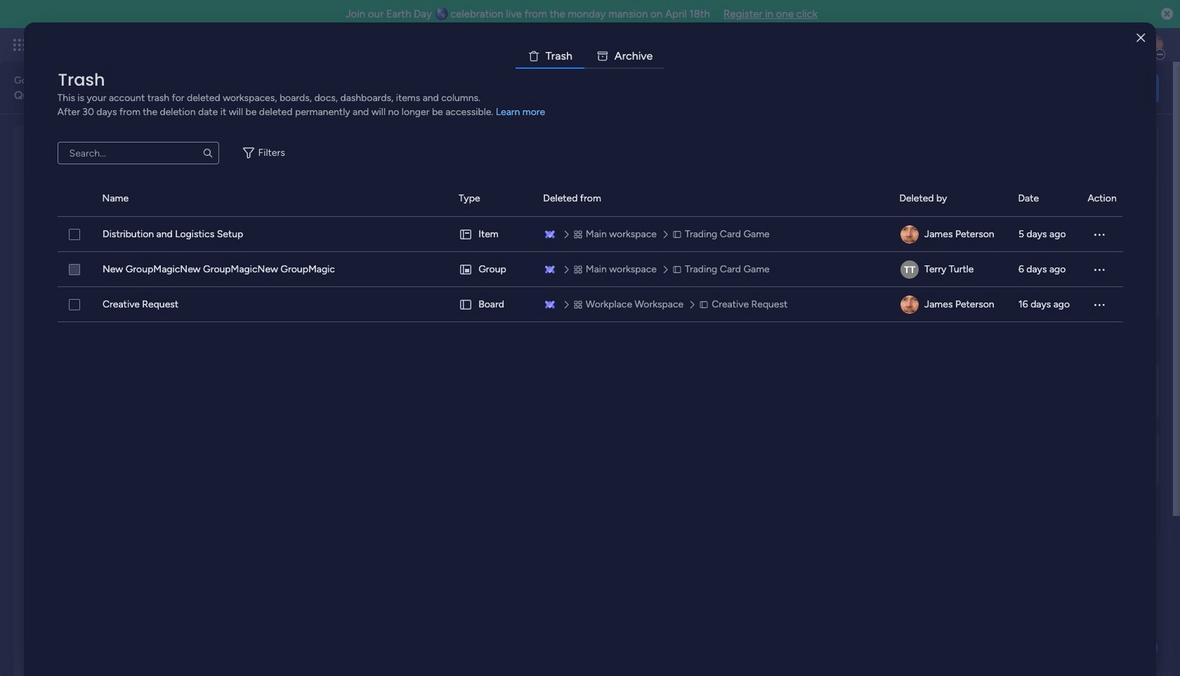Task type: describe. For each thing, give the bounding box(es) containing it.
menu image for first row from the top
[[1093, 228, 1107, 242]]

2 row from the top
[[57, 252, 1124, 287]]

Search for items in the recycle bin search field
[[57, 142, 219, 164]]

menu image for third row from the top of the page
[[1093, 298, 1107, 312]]

1 column header from the left
[[57, 181, 85, 217]]

component image
[[486, 307, 499, 319]]

james peterson image for first row from the top
[[901, 226, 919, 244]]

search image
[[202, 148, 213, 159]]

1 add to favorites image from the left
[[220, 285, 234, 299]]

7 column header from the left
[[1088, 181, 1124, 217]]

terry turtle image
[[901, 261, 919, 279]]

4 column header from the left
[[544, 181, 883, 217]]

close image
[[1138, 33, 1146, 43]]

2 column header from the left
[[102, 181, 442, 217]]

menu image
[[1093, 263, 1107, 277]]

select product image
[[13, 38, 27, 52]]

2 add to favorites image from the left
[[439, 285, 453, 299]]

james peterson image for third row from the top of the page
[[901, 296, 919, 314]]

3 row from the top
[[57, 287, 1124, 323]]

quick search results list box
[[31, 160, 915, 346]]



Task type: locate. For each thing, give the bounding box(es) containing it.
menu image
[[1093, 228, 1107, 242], [1093, 298, 1107, 312]]

3 public board image from the left
[[486, 285, 502, 300]]

row
[[57, 217, 1124, 252], [57, 252, 1124, 287], [57, 287, 1124, 323]]

1 row from the top
[[57, 217, 1124, 252]]

help center element
[[949, 431, 1160, 487]]

2 public board image from the left
[[267, 285, 283, 300]]

3 column header from the left
[[459, 181, 527, 217]]

public board image for add to favorites image associated with component icon
[[486, 285, 502, 300]]

2 menu image from the top
[[1093, 298, 1107, 312]]

add to favorites image
[[658, 285, 672, 299], [877, 285, 891, 299]]

2 vertical spatial james peterson image
[[901, 296, 919, 314]]

menu image up menu image
[[1093, 228, 1107, 242]]

getting started element
[[949, 364, 1160, 420]]

1 vertical spatial james peterson image
[[901, 226, 919, 244]]

table
[[57, 181, 1124, 654]]

0 horizontal spatial add to favorites image
[[658, 285, 672, 299]]

public board image for second add to favorites icon from right
[[49, 285, 64, 300]]

add to favorites image
[[220, 285, 234, 299], [439, 285, 453, 299]]

1 horizontal spatial add to favorites image
[[877, 285, 891, 299]]

menu image down menu image
[[1093, 298, 1107, 312]]

1 public board image from the left
[[49, 285, 64, 300]]

1 horizontal spatial add to favorites image
[[439, 285, 453, 299]]

row group
[[57, 181, 1124, 217]]

james peterson image
[[1142, 34, 1164, 56], [901, 226, 919, 244], [901, 296, 919, 314]]

public board image
[[49, 285, 64, 300], [267, 285, 283, 300], [486, 285, 502, 300], [705, 285, 721, 300]]

templates image image
[[962, 134, 1147, 231]]

column header
[[57, 181, 85, 217], [102, 181, 442, 217], [459, 181, 527, 217], [544, 181, 883, 217], [900, 181, 1002, 217], [1019, 181, 1072, 217], [1088, 181, 1124, 217]]

add to favorites image for component icon
[[658, 285, 672, 299]]

1 vertical spatial menu image
[[1093, 298, 1107, 312]]

1 image
[[973, 29, 986, 45]]

1 add to favorites image from the left
[[658, 285, 672, 299]]

6 column header from the left
[[1019, 181, 1072, 217]]

4 public board image from the left
[[705, 285, 721, 300]]

public board image for second add to favorites icon from the left
[[267, 285, 283, 300]]

0 vertical spatial menu image
[[1093, 228, 1107, 242]]

0 horizontal spatial add to favorites image
[[220, 285, 234, 299]]

cell
[[459, 217, 527, 252], [900, 217, 1002, 252], [459, 252, 527, 287], [900, 252, 1002, 287], [459, 287, 527, 323], [900, 287, 1002, 323]]

1 menu image from the top
[[1093, 228, 1107, 242]]

component image
[[705, 307, 718, 319]]

5 column header from the left
[[900, 181, 1002, 217]]

None search field
[[57, 142, 219, 164]]

0 vertical spatial james peterson image
[[1142, 34, 1164, 56]]

2 add to favorites image from the left
[[877, 285, 891, 299]]

add to favorites image for component image
[[877, 285, 891, 299]]

public board image for add to favorites image related to component image
[[705, 285, 721, 300]]



Task type: vqa. For each thing, say whether or not it's contained in the screenshot.
second column header
yes



